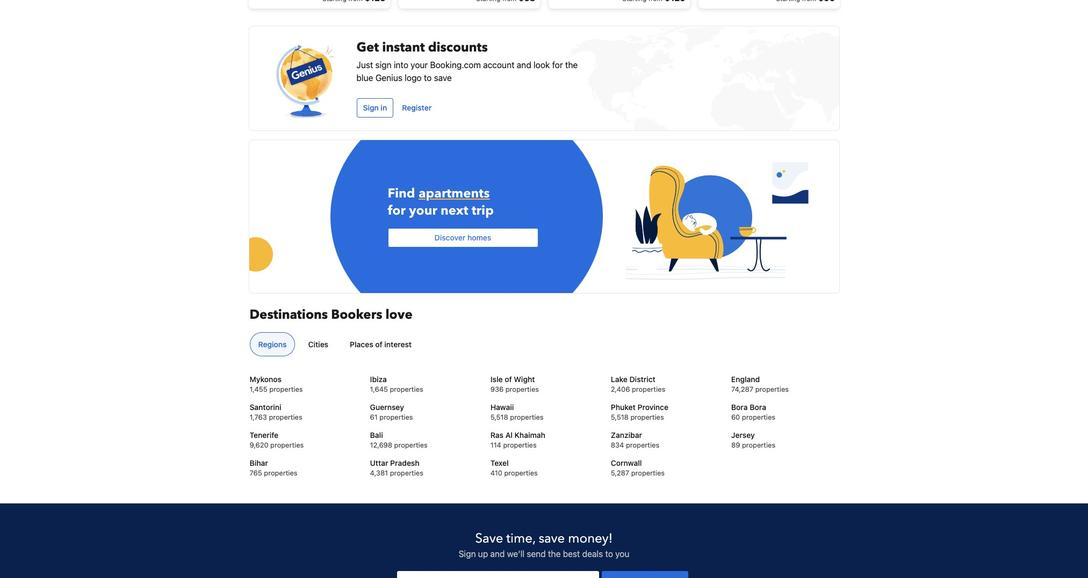 Task type: describe. For each thing, give the bounding box(es) containing it.
main content containing get instant discounts
[[238, 0, 844, 339]]

apartments
[[419, 185, 490, 203]]

instant
[[382, 39, 425, 56]]

bookers
[[331, 306, 382, 324]]

of for isle
[[505, 375, 512, 385]]

zanzibar
[[611, 431, 642, 440]]

ibiza link
[[370, 375, 477, 386]]

to inside get instant discounts just sign into your booking.com account and look for the blue genius logo to save
[[424, 73, 432, 83]]

765
[[250, 470, 262, 478]]

zanzibar link
[[611, 431, 718, 442]]

pradesh
[[390, 459, 420, 468]]

936
[[491, 386, 504, 394]]

410
[[491, 470, 503, 478]]

find apartments for your next trip
[[388, 185, 494, 220]]

we'll
[[507, 550, 525, 560]]

the inside 'save time, save money! sign up and we'll send the best deals to you'
[[548, 550, 561, 560]]

of for places
[[375, 340, 383, 350]]

up
[[478, 550, 488, 560]]

properties inside cornwall 5,287 properties
[[631, 470, 665, 478]]

send
[[527, 550, 546, 560]]

england 74,287 properties
[[732, 375, 789, 394]]

to inside 'save time, save money! sign up and we'll send the best deals to you'
[[606, 550, 613, 560]]

khaimah
[[515, 431, 546, 440]]

isle
[[491, 375, 503, 385]]

interest
[[385, 340, 412, 350]]

sign inside 'save time, save money! sign up and we'll send the best deals to you'
[[459, 550, 476, 560]]

your inside find apartments for your next trip
[[409, 202, 438, 220]]

properties inside england 74,287 properties
[[756, 386, 789, 394]]

santorini 1,763 properties
[[250, 403, 302, 422]]

uttar pradesh 4,381 properties
[[370, 459, 424, 478]]

bali 12,698 properties
[[370, 431, 428, 450]]

114
[[491, 442, 501, 450]]

isle of wight 936 properties
[[491, 375, 539, 394]]

guernsey 61 properties
[[370, 403, 413, 422]]

get
[[357, 39, 379, 56]]

bihar
[[250, 459, 268, 468]]

province
[[638, 403, 669, 413]]

properties inside bora bora 60 properties
[[742, 414, 776, 422]]

register link
[[398, 98, 436, 118]]

sign inside main content
[[363, 103, 379, 112]]

4,381
[[370, 470, 388, 478]]

properties inside texel 410 properties
[[504, 470, 538, 478]]

properties inside uttar pradesh 4,381 properties
[[390, 470, 424, 478]]

isle of wight link
[[491, 375, 598, 386]]

find
[[388, 185, 415, 203]]

you
[[616, 550, 630, 560]]

best
[[563, 550, 580, 560]]

ras al khaimah link
[[491, 431, 598, 442]]

lake district 2,406 properties
[[611, 375, 666, 394]]

mykonos 1,455 properties
[[250, 375, 303, 394]]

properties inside isle of wight 936 properties
[[506, 386, 539, 394]]

tenerife link
[[250, 431, 357, 442]]

texel link
[[491, 459, 598, 470]]

bora bora 60 properties
[[732, 403, 776, 422]]

1 bora from the left
[[732, 403, 748, 413]]

money!
[[568, 531, 613, 549]]

places of interest
[[350, 340, 412, 350]]

uttar pradesh link
[[370, 459, 477, 470]]

jersey 89 properties
[[732, 431, 776, 450]]

places
[[350, 340, 373, 350]]

phuket province link
[[611, 403, 718, 414]]

properties inside guernsey 61 properties
[[380, 414, 413, 422]]

tab list containing regions
[[245, 333, 839, 358]]

cities button
[[300, 333, 337, 357]]

tenerife
[[250, 431, 279, 440]]

1,645
[[370, 386, 388, 394]]

homes
[[468, 234, 492, 243]]

properties inside bihar 765 properties
[[264, 470, 298, 478]]

places of interest button
[[341, 333, 420, 357]]

cornwall 5,287 properties
[[611, 459, 665, 478]]

register
[[402, 103, 432, 112]]

and inside get instant discounts just sign into your booking.com account and look for the blue genius logo to save
[[517, 60, 532, 70]]

ibiza 1,645 properties
[[370, 375, 423, 394]]

account
[[483, 60, 515, 70]]

jersey link
[[732, 431, 839, 442]]

the inside get instant discounts just sign into your booking.com account and look for the blue genius logo to save
[[565, 60, 578, 70]]

89
[[732, 442, 740, 450]]

lake
[[611, 375, 628, 385]]

logo
[[405, 73, 422, 83]]

Your email address email field
[[397, 572, 599, 579]]

properties inside tenerife 9,620 properties
[[270, 442, 304, 450]]

save
[[475, 531, 503, 549]]

sign
[[375, 60, 392, 70]]

discover
[[435, 234, 466, 243]]

santorini link
[[250, 403, 357, 414]]



Task type: vqa. For each thing, say whether or not it's contained in the screenshot.
THE REVIEWERS'
no



Task type: locate. For each thing, give the bounding box(es) containing it.
save
[[434, 73, 452, 83], [539, 531, 565, 549]]

phuket
[[611, 403, 636, 413]]

properties down mykonos
[[269, 386, 303, 394]]

0 vertical spatial save
[[434, 73, 452, 83]]

properties down jersey
[[742, 442, 776, 450]]

properties inside "jersey 89 properties"
[[742, 442, 776, 450]]

al
[[506, 431, 513, 440]]

0 horizontal spatial and
[[490, 550, 505, 560]]

1 horizontal spatial 5,518
[[611, 414, 629, 422]]

save down 'booking.com'
[[434, 73, 452, 83]]

properties inside mykonos 1,455 properties
[[269, 386, 303, 394]]

12,698
[[370, 442, 392, 450]]

save time, save money! sign up and we'll send the best deals to you
[[459, 531, 630, 560]]

properties inside zanzibar 834 properties
[[626, 442, 660, 450]]

jersey
[[732, 431, 755, 440]]

1 horizontal spatial the
[[565, 60, 578, 70]]

properties up pradesh
[[394, 442, 428, 450]]

5,518 down phuket
[[611, 414, 629, 422]]

0 horizontal spatial 5,518
[[491, 414, 508, 422]]

of
[[375, 340, 383, 350], [505, 375, 512, 385]]

the left best
[[548, 550, 561, 560]]

properties inside lake district 2,406 properties
[[632, 386, 666, 394]]

genius
[[376, 73, 403, 83]]

save inside 'save time, save money! sign up and we'll send the best deals to you'
[[539, 531, 565, 549]]

texel
[[491, 459, 509, 468]]

your up logo
[[411, 60, 428, 70]]

1 horizontal spatial sign
[[459, 550, 476, 560]]

england link
[[732, 375, 839, 386]]

properties down wight
[[506, 386, 539, 394]]

74,287
[[732, 386, 754, 394]]

0 vertical spatial the
[[565, 60, 578, 70]]

0 vertical spatial sign
[[363, 103, 379, 112]]

1 horizontal spatial bora
[[750, 403, 767, 413]]

properties down pradesh
[[390, 470, 424, 478]]

sign left in
[[363, 103, 379, 112]]

5,518
[[491, 414, 508, 422], [611, 414, 629, 422]]

sign
[[363, 103, 379, 112], [459, 550, 476, 560]]

just
[[357, 60, 373, 70]]

2 5,518 from the left
[[611, 414, 629, 422]]

bihar 765 properties
[[250, 459, 298, 478]]

60
[[732, 414, 740, 422]]

for inside find apartments for your next trip
[[388, 202, 406, 220]]

61
[[370, 414, 378, 422]]

1 vertical spatial to
[[606, 550, 613, 560]]

phuket province 5,518 properties
[[611, 403, 669, 422]]

bora bora link
[[732, 403, 839, 414]]

ras
[[491, 431, 504, 440]]

bora up '60'
[[732, 403, 748, 413]]

0 horizontal spatial the
[[548, 550, 561, 560]]

of right isle
[[505, 375, 512, 385]]

properties down province
[[631, 414, 664, 422]]

bora
[[732, 403, 748, 413], [750, 403, 767, 413]]

properties down santorini
[[269, 414, 302, 422]]

1 horizontal spatial to
[[606, 550, 613, 560]]

5,518 inside phuket province 5,518 properties
[[611, 414, 629, 422]]

texel 410 properties
[[491, 459, 538, 478]]

cornwall link
[[611, 459, 718, 470]]

in
[[381, 103, 387, 112]]

0 horizontal spatial bora
[[732, 403, 748, 413]]

5,518 down hawaii
[[491, 414, 508, 422]]

to right logo
[[424, 73, 432, 83]]

properties down khaimah
[[503, 442, 537, 450]]

properties up bihar link
[[270, 442, 304, 450]]

properties down zanzibar
[[626, 442, 660, 450]]

1,455
[[250, 386, 268, 394]]

0 horizontal spatial save
[[434, 73, 452, 83]]

properties inside santorini 1,763 properties
[[269, 414, 302, 422]]

bora down england 74,287 properties
[[750, 403, 767, 413]]

sign left up
[[459, 550, 476, 560]]

into
[[394, 60, 409, 70]]

and inside 'save time, save money! sign up and we'll send the best deals to you'
[[490, 550, 505, 560]]

your
[[411, 60, 428, 70], [409, 202, 438, 220]]

5,518 inside hawaii 5,518 properties
[[491, 414, 508, 422]]

sign in
[[363, 103, 387, 112]]

1 horizontal spatial for
[[552, 60, 563, 70]]

regions
[[258, 340, 287, 350]]

district
[[630, 375, 656, 385]]

1 5,518 from the left
[[491, 414, 508, 422]]

save up "send"
[[539, 531, 565, 549]]

1 horizontal spatial and
[[517, 60, 532, 70]]

cornwall
[[611, 459, 642, 468]]

properties inside phuket province 5,518 properties
[[631, 414, 664, 422]]

of inside isle of wight 936 properties
[[505, 375, 512, 385]]

0 vertical spatial of
[[375, 340, 383, 350]]

of inside button
[[375, 340, 383, 350]]

get instant discounts just sign into your booking.com account and look for the blue genius logo to save
[[357, 39, 578, 83]]

0 vertical spatial for
[[552, 60, 563, 70]]

0 horizontal spatial to
[[424, 73, 432, 83]]

properties down district
[[632, 386, 666, 394]]

zanzibar 834 properties
[[611, 431, 660, 450]]

1 vertical spatial the
[[548, 550, 561, 560]]

9,620
[[250, 442, 269, 450]]

uttar
[[370, 459, 388, 468]]

time,
[[507, 531, 536, 549]]

and left look
[[517, 60, 532, 70]]

sign in link
[[357, 98, 394, 118]]

cities
[[308, 340, 329, 350]]

discounts
[[428, 39, 488, 56]]

to left you
[[606, 550, 613, 560]]

of right the places
[[375, 340, 383, 350]]

properties right '60'
[[742, 414, 776, 422]]

properties up bora bora link
[[756, 386, 789, 394]]

hawaii 5,518 properties
[[491, 403, 544, 422]]

0 horizontal spatial for
[[388, 202, 406, 220]]

0 horizontal spatial sign
[[363, 103, 379, 112]]

properties inside bali 12,698 properties
[[394, 442, 428, 450]]

discover homes
[[435, 234, 492, 243]]

1 vertical spatial sign
[[459, 550, 476, 560]]

1 vertical spatial of
[[505, 375, 512, 385]]

tab list
[[245, 333, 839, 358]]

hawaii
[[491, 403, 514, 413]]

tenerife 9,620 properties
[[250, 431, 304, 450]]

ibiza
[[370, 375, 387, 385]]

wight
[[514, 375, 535, 385]]

mykonos link
[[250, 375, 357, 386]]

1 horizontal spatial of
[[505, 375, 512, 385]]

properties down the cornwall
[[631, 470, 665, 478]]

regions button
[[250, 333, 295, 357]]

0 horizontal spatial of
[[375, 340, 383, 350]]

destinations bookers love
[[250, 306, 413, 324]]

1 vertical spatial and
[[490, 550, 505, 560]]

and right up
[[490, 550, 505, 560]]

destinations
[[250, 306, 328, 324]]

for inside get instant discounts just sign into your booking.com account and look for the blue genius logo to save
[[552, 60, 563, 70]]

main content
[[238, 0, 844, 339]]

1 vertical spatial for
[[388, 202, 406, 220]]

santorini
[[250, 403, 281, 413]]

properties down guernsey
[[380, 414, 413, 422]]

and
[[517, 60, 532, 70], [490, 550, 505, 560]]

bihar link
[[250, 459, 357, 470]]

properties up guernsey 'link'
[[390, 386, 423, 394]]

2,406
[[611, 386, 630, 394]]

properties inside ibiza 1,645 properties
[[390, 386, 423, 394]]

1 horizontal spatial save
[[539, 531, 565, 549]]

1 vertical spatial save
[[539, 531, 565, 549]]

properties inside ras al khaimah 114 properties
[[503, 442, 537, 450]]

bali
[[370, 431, 383, 440]]

properties
[[269, 386, 303, 394], [390, 386, 423, 394], [506, 386, 539, 394], [632, 386, 666, 394], [756, 386, 789, 394], [269, 414, 302, 422], [380, 414, 413, 422], [510, 414, 544, 422], [631, 414, 664, 422], [742, 414, 776, 422], [270, 442, 304, 450], [394, 442, 428, 450], [503, 442, 537, 450], [626, 442, 660, 450], [742, 442, 776, 450], [264, 470, 298, 478], [390, 470, 424, 478], [504, 470, 538, 478], [631, 470, 665, 478]]

properties down bihar at the bottom left of the page
[[264, 470, 298, 478]]

properties down texel
[[504, 470, 538, 478]]

booking.com
[[430, 60, 481, 70]]

lake district link
[[611, 375, 718, 386]]

2 bora from the left
[[750, 403, 767, 413]]

save inside get instant discounts just sign into your booking.com account and look for the blue genius logo to save
[[434, 73, 452, 83]]

ras al khaimah 114 properties
[[491, 431, 546, 450]]

deals
[[582, 550, 603, 560]]

834
[[611, 442, 624, 450]]

0 vertical spatial and
[[517, 60, 532, 70]]

guernsey link
[[370, 403, 477, 414]]

5,287
[[611, 470, 630, 478]]

bali link
[[370, 431, 477, 442]]

properties up khaimah
[[510, 414, 544, 422]]

properties inside hawaii 5,518 properties
[[510, 414, 544, 422]]

0 vertical spatial your
[[411, 60, 428, 70]]

the right look
[[565, 60, 578, 70]]

your inside get instant discounts just sign into your booking.com account and look for the blue genius logo to save
[[411, 60, 428, 70]]

next
[[441, 202, 469, 220]]

1 vertical spatial your
[[409, 202, 438, 220]]

0 vertical spatial to
[[424, 73, 432, 83]]

for
[[552, 60, 563, 70], [388, 202, 406, 220]]

guernsey
[[370, 403, 404, 413]]

your left next at the left
[[409, 202, 438, 220]]



